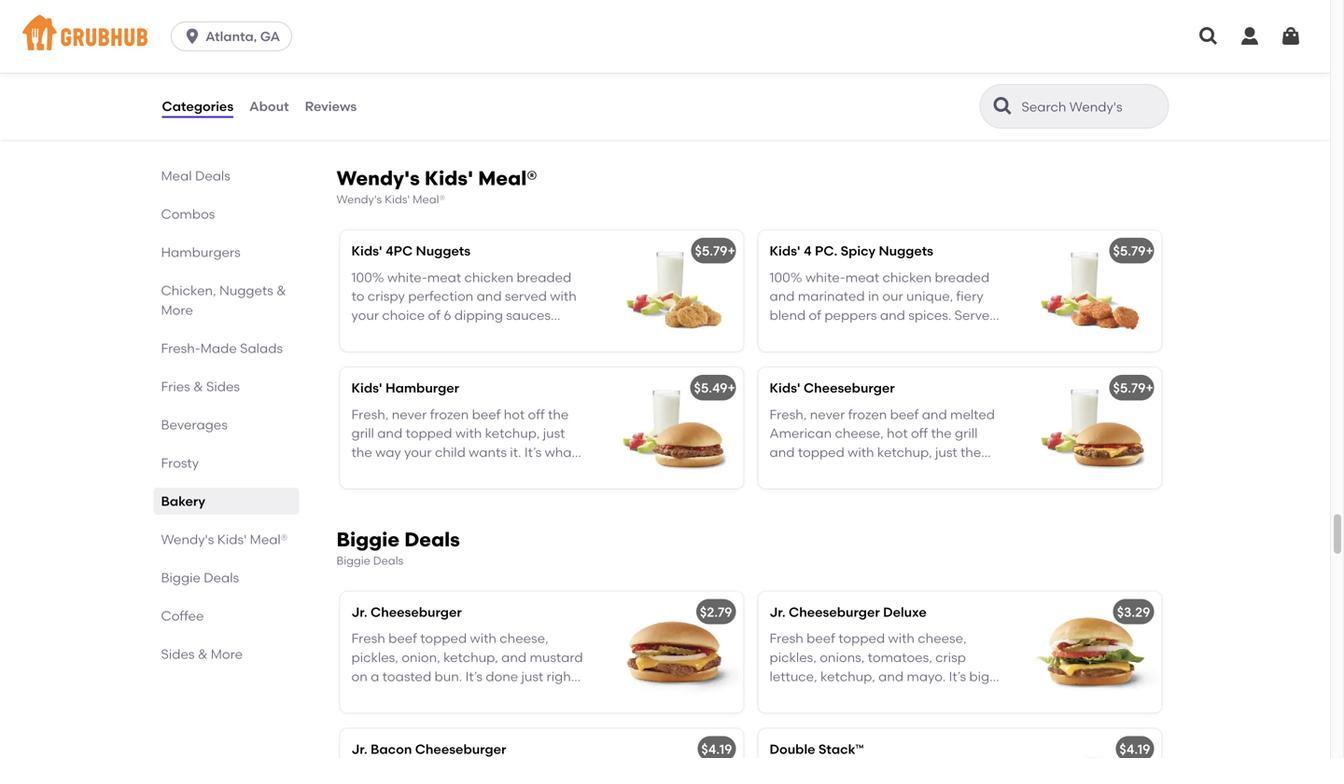 Task type: describe. For each thing, give the bounding box(es) containing it.
kids' left 4
[[770, 243, 800, 259]]

pickles, for ketchup,
[[770, 650, 817, 666]]

a inside fresh beef topped with cheese, pickles, onion, ketchup, and mustard on a toasted bun. it's done just right, and just the right size.
[[371, 669, 379, 685]]

meal deals
[[161, 168, 230, 184]]

1 horizontal spatial nuggets
[[416, 243, 471, 259]]

wendy's kids' meal®
[[161, 532, 288, 548]]

fresh beef topped with cheese, pickles, onions, tomatoes, crisp lettuce, ketchup, and mayo. it's big flavor at a junior price.
[[770, 631, 990, 704]]

fresh, for fresh, never frozen beef and melted american cheese, hot off the grill and topped with ketchup, just the way your child wants it. one of the joys of childhood.
[[770, 407, 807, 423]]

1 horizontal spatial sides
[[206, 379, 240, 395]]

deals up jr. cheeseburger
[[373, 554, 403, 568]]

stack™
[[818, 742, 864, 758]]

categories button
[[161, 73, 234, 140]]

soft,
[[502, 46, 531, 62]]

the inside fresh beef topped with cheese, pickles, onion, ketchup, and mustard on a toasted bun. it's done just right, and just the right size.
[[405, 688, 426, 704]]

about
[[249, 98, 289, 114]]

baked,
[[351, 65, 395, 81]]

deserves.
[[411, 464, 470, 480]]

ga
[[260, 28, 280, 44]]

deals for meal deals
[[195, 168, 230, 184]]

fresh, for fresh, never frozen beef hot off the grill and topped with ketchup, just the way your child wants it. it's what every kid deserves.
[[351, 407, 389, 423]]

and down american
[[770, 445, 795, 461]]

cheese, for fresh beef topped with cheese, pickles, onion, ketchup, and mustard on a toasted bun. it's done just right, and just the right size.
[[500, 631, 548, 647]]

right,
[[547, 669, 579, 685]]

fresh-made salads
[[161, 341, 283, 357]]

a inside fresh beef topped with cheese, pickles, onions, tomatoes, crisp lettuce, ketchup, and mayo. it's big flavor at a junior price.
[[825, 688, 834, 704]]

and inside the traditional favorite. soft, fresh- baked, simple, and perfect.
[[446, 65, 471, 81]]

hamburger
[[385, 380, 459, 396]]

jr. for jr. bacon cheeseburger
[[351, 742, 367, 758]]

jr. bacon cheeseburger
[[351, 742, 506, 758]]

joys
[[770, 483, 794, 498]]

ketchup, inside fresh beef topped with cheese, pickles, onion, ketchup, and mustard on a toasted bun. it's done just right, and just the right size.
[[443, 650, 498, 666]]

onion,
[[402, 650, 440, 666]]

done
[[486, 669, 518, 685]]

beef inside fresh beef topped with cheese, pickles, onions, tomatoes, crisp lettuce, ketchup, and mayo. it's big flavor at a junior price.
[[807, 631, 835, 647]]

1 vertical spatial sides
[[161, 647, 195, 663]]

jr. for jr. cheeseburger
[[351, 605, 367, 621]]

chicken, nuggets & more
[[161, 283, 286, 318]]

fresh for fresh beef topped with cheese, pickles, onion, ketchup, and mustard on a toasted bun. it's done just right, and just the right size.
[[351, 631, 385, 647]]

double stack™ image
[[1022, 729, 1162, 759]]

kids' 4 pc. spicy nuggets
[[770, 243, 933, 259]]

svg image inside atlanta, ga button
[[183, 27, 202, 46]]

wendy's for wendy's kids' meal® wendy's kids' meal®
[[336, 167, 420, 191]]

jr. cheeseburger
[[351, 605, 462, 621]]

flavor
[[770, 688, 805, 704]]

1 vertical spatial of
[[797, 483, 809, 498]]

american
[[770, 426, 832, 442]]

jr. cheeseburger deluxe image
[[1022, 592, 1162, 713]]

$5.79 + for nuggets
[[695, 243, 735, 259]]

bacon
[[371, 742, 412, 758]]

cheeseburger for onion,
[[371, 605, 462, 621]]

nuggets inside "chicken, nuggets & more"
[[219, 283, 273, 299]]

+ for kids' 4pc nuggets
[[728, 243, 735, 259]]

and left melted
[[922, 407, 947, 423]]

lettuce,
[[770, 669, 817, 685]]

topped inside the fresh, never frozen beef and melted american cheese, hot off the grill and topped with ketchup, just the way your child wants it. one of the joys of childhood.
[[798, 445, 845, 461]]

meal® for wendy's kids' meal® wendy's kids' meal®
[[478, 167, 537, 191]]

just inside fresh, never frozen beef hot off the grill and topped with ketchup, just the way your child wants it. it's what every kid deserves.
[[543, 426, 565, 442]]

biggie for biggie deals
[[161, 570, 201, 586]]

$5.49 +
[[694, 380, 735, 396]]

kid
[[389, 464, 407, 480]]

kids' up kids' 4pc nuggets
[[425, 167, 473, 191]]

double
[[770, 742, 815, 758]]

bakery
[[161, 494, 205, 510]]

one
[[919, 464, 946, 480]]

just right the done
[[521, 669, 543, 685]]

traditional
[[378, 46, 444, 62]]

4pc
[[385, 243, 413, 259]]

spicy
[[841, 243, 876, 259]]

biggie deals
[[161, 570, 239, 586]]

deals for biggie deals biggie deals
[[404, 528, 460, 552]]

cheese, inside the fresh, never frozen beef and melted american cheese, hot off the grill and topped with ketchup, just the way your child wants it. one of the joys of childhood.
[[835, 426, 884, 442]]

$5.79 for nuggets
[[695, 243, 728, 259]]

your inside fresh, never frozen beef hot off the grill and topped with ketchup, just the way your child wants it. it's what every kid deserves.
[[404, 445, 432, 461]]

wendy's kids' meal® wendy's kids' meal®
[[336, 167, 537, 206]]

fresh, never frozen beef hot off the grill and topped with ketchup, just the way your child wants it. it's what every kid deserves.
[[351, 407, 577, 480]]

grill inside fresh, never frozen beef hot off the grill and topped with ketchup, just the way your child wants it. it's what every kid deserves.
[[351, 426, 374, 442]]

with inside fresh beef topped with cheese, pickles, onion, ketchup, and mustard on a toasted bun. it's done just right, and just the right size.
[[470, 631, 497, 647]]

every
[[351, 464, 386, 480]]

it. inside the fresh, never frozen beef and melted american cheese, hot off the grill and topped with ketchup, just the way your child wants it. one of the joys of childhood.
[[904, 464, 916, 480]]

the
[[351, 46, 375, 62]]

and inside fresh beef topped with cheese, pickles, onions, tomatoes, crisp lettuce, ketchup, and mayo. it's big flavor at a junior price.
[[878, 669, 904, 685]]

jr. cheeseburger image
[[603, 592, 743, 713]]

sides & more
[[161, 647, 243, 663]]

pc.
[[815, 243, 837, 259]]

grill inside the fresh, never frozen beef and melted american cheese, hot off the grill and topped with ketchup, just the way your child wants it. one of the joys of childhood.
[[955, 426, 978, 442]]

coffee
[[161, 609, 204, 624]]

it. inside fresh, never frozen beef hot off the grill and topped with ketchup, just the way your child wants it. it's what every kid deserves.
[[510, 445, 521, 461]]

frosty
[[161, 455, 199, 471]]

mayo.
[[907, 669, 946, 685]]

bun.
[[435, 669, 462, 685]]

fresh for fresh beef topped with cheese, pickles, onions, tomatoes, crisp lettuce, ketchup, and mayo. it's big flavor at a junior price.
[[770, 631, 803, 647]]

off inside fresh, never frozen beef hot off the grill and topped with ketchup, just the way your child wants it. it's what every kid deserves.
[[528, 407, 545, 423]]

fresh-
[[161, 341, 200, 357]]

on
[[351, 669, 368, 685]]

main navigation navigation
[[0, 0, 1330, 73]]

meal® for wendy's kids' meal®
[[250, 532, 288, 548]]

hot inside the fresh, never frozen beef and melted american cheese, hot off the grill and topped with ketchup, just the way your child wants it. one of the joys of childhood.
[[887, 426, 908, 442]]

$3.29
[[1117, 605, 1150, 621]]

$4.19 for double stack™
[[1119, 742, 1150, 758]]

kids' 4pc nuggets
[[351, 243, 471, 259]]

topped inside fresh, never frozen beef hot off the grill and topped with ketchup, just the way your child wants it. it's what every kid deserves.
[[406, 426, 452, 442]]

ketchup, inside the fresh, never frozen beef and melted american cheese, hot off the grill and topped with ketchup, just the way your child wants it. one of the joys of childhood.
[[877, 445, 932, 461]]

kids' cheeseburger
[[770, 380, 895, 396]]

about button
[[248, 73, 290, 140]]

1 horizontal spatial meal®
[[413, 193, 445, 206]]

the traditional favorite. soft, fresh- baked, simple, and perfect. button
[[340, 7, 743, 128]]

with inside fresh, never frozen beef hot off the grill and topped with ketchup, just the way your child wants it. it's what every kid deserves.
[[455, 426, 482, 442]]

1 vertical spatial wendy's
[[336, 193, 382, 206]]

fresh, never frozen beef and melted american cheese, hot off the grill and topped with ketchup, just the way your child wants it. one of the joys of childhood.
[[770, 407, 995, 498]]

your inside the fresh, never frozen beef and melted american cheese, hot off the grill and topped with ketchup, just the way your child wants it. one of the joys of childhood.
[[799, 464, 826, 480]]

atlanta, ga
[[205, 28, 280, 44]]

mustard
[[530, 650, 583, 666]]

and inside fresh, never frozen beef hot off the grill and topped with ketchup, just the way your child wants it. it's what every kid deserves.
[[377, 426, 402, 442]]

1 horizontal spatial of
[[949, 464, 961, 480]]

& for more
[[198, 647, 208, 663]]

kids' 4 pc. spicy nuggets image
[[1022, 231, 1162, 352]]

more inside "chicken, nuggets & more"
[[161, 302, 193, 318]]

categories
[[162, 98, 234, 114]]



Task type: locate. For each thing, give the bounding box(es) containing it.
atlanta,
[[205, 28, 257, 44]]

sugar cookie image
[[603, 7, 743, 128]]

right
[[429, 688, 458, 704]]

wants inside fresh, never frozen beef hot off the grill and topped with ketchup, just the way your child wants it. it's what every kid deserves.
[[469, 445, 507, 461]]

it. left one
[[904, 464, 916, 480]]

off up what on the bottom left of page
[[528, 407, 545, 423]]

0 vertical spatial way
[[375, 445, 401, 461]]

1 pickles, from the left
[[351, 650, 398, 666]]

1 vertical spatial off
[[911, 426, 928, 442]]

junior
[[837, 688, 872, 704]]

of right one
[[949, 464, 961, 480]]

fresh, inside fresh, never frozen beef hot off the grill and topped with ketchup, just the way your child wants it. it's what every kid deserves.
[[351, 407, 389, 423]]

what
[[545, 445, 577, 461]]

your up kid
[[404, 445, 432, 461]]

deals down wendy's kids' meal®
[[204, 570, 239, 586]]

nuggets right spicy
[[879, 243, 933, 259]]

way up joys
[[770, 464, 795, 480]]

just up one
[[935, 445, 957, 461]]

0 horizontal spatial hot
[[504, 407, 525, 423]]

1 horizontal spatial hot
[[887, 426, 908, 442]]

wants up childhood.
[[863, 464, 901, 480]]

pickles, up lettuce,
[[770, 650, 817, 666]]

0 horizontal spatial wants
[[469, 445, 507, 461]]

0 vertical spatial child
[[435, 445, 466, 461]]

wants
[[469, 445, 507, 461], [863, 464, 901, 480]]

1 horizontal spatial it.
[[904, 464, 916, 480]]

it. left what on the bottom left of page
[[510, 445, 521, 461]]

1 vertical spatial &
[[193, 379, 203, 395]]

0 horizontal spatial nuggets
[[219, 283, 273, 299]]

0 horizontal spatial sides
[[161, 647, 195, 663]]

reviews
[[305, 98, 357, 114]]

1 horizontal spatial your
[[799, 464, 826, 480]]

with up the done
[[470, 631, 497, 647]]

0 horizontal spatial your
[[404, 445, 432, 461]]

jr. right $2.79
[[770, 605, 786, 621]]

2 grill from the left
[[955, 426, 978, 442]]

child up childhood.
[[829, 464, 860, 480]]

0 vertical spatial meal®
[[478, 167, 537, 191]]

never down kids' hamburger
[[392, 407, 427, 423]]

way inside fresh, never frozen beef hot off the grill and topped with ketchup, just the way your child wants it. it's what every kid deserves.
[[375, 445, 401, 461]]

cheese,
[[835, 426, 884, 442], [500, 631, 548, 647], [918, 631, 967, 647]]

it's inside fresh beef topped with cheese, pickles, onions, tomatoes, crisp lettuce, ketchup, and mayo. it's big flavor at a junior price.
[[949, 669, 966, 685]]

off up one
[[911, 426, 928, 442]]

toasted
[[382, 669, 431, 685]]

& inside "chicken, nuggets & more"
[[276, 283, 286, 299]]

fresh
[[351, 631, 385, 647], [770, 631, 803, 647]]

wants inside the fresh, never frozen beef and melted american cheese, hot off the grill and topped with ketchup, just the way your child wants it. one of the joys of childhood.
[[863, 464, 901, 480]]

0 vertical spatial sides
[[206, 379, 240, 395]]

1 vertical spatial biggie
[[336, 554, 370, 568]]

cheeseburger down size.
[[415, 742, 506, 758]]

$5.79 +
[[695, 243, 735, 259], [1113, 243, 1154, 259], [1113, 380, 1154, 396]]

biggie up coffee
[[161, 570, 201, 586]]

kids' left "4pc"
[[351, 243, 382, 259]]

1 fresh from the left
[[351, 631, 385, 647]]

wendy's for wendy's kids' meal®
[[161, 532, 214, 548]]

0 vertical spatial your
[[404, 445, 432, 461]]

it's up size.
[[465, 669, 483, 685]]

made
[[200, 341, 237, 357]]

of
[[949, 464, 961, 480], [797, 483, 809, 498]]

just down toasted
[[380, 688, 402, 704]]

wendy's down bakery
[[161, 532, 214, 548]]

with up tomatoes,
[[888, 631, 915, 647]]

1 horizontal spatial pickles,
[[770, 650, 817, 666]]

salads
[[240, 341, 283, 357]]

big
[[969, 669, 990, 685]]

topped up the deserves.
[[406, 426, 452, 442]]

sides
[[206, 379, 240, 395], [161, 647, 195, 663]]

1 vertical spatial more
[[211, 647, 243, 663]]

1 vertical spatial a
[[825, 688, 834, 704]]

child inside fresh, never frozen beef hot off the grill and topped with ketchup, just the way your child wants it. it's what every kid deserves.
[[435, 445, 466, 461]]

jr. for jr. cheeseburger deluxe
[[770, 605, 786, 621]]

2 $4.19 from the left
[[1119, 742, 1150, 758]]

it.
[[510, 445, 521, 461], [904, 464, 916, 480]]

fresh beef topped with cheese, pickles, onion, ketchup, and mustard on a toasted bun. it's done just right, and just the right size.
[[351, 631, 583, 704]]

1 vertical spatial child
[[829, 464, 860, 480]]

topped down american
[[798, 445, 845, 461]]

0 horizontal spatial it.
[[510, 445, 521, 461]]

0 vertical spatial of
[[949, 464, 961, 480]]

and up kid
[[377, 426, 402, 442]]

with up childhood.
[[848, 445, 874, 461]]

kids' 4pc nuggets image
[[603, 231, 743, 352]]

fresh, up american
[[770, 407, 807, 423]]

jr.
[[351, 605, 367, 621], [770, 605, 786, 621], [351, 742, 367, 758]]

pickles, inside fresh beef topped with cheese, pickles, onion, ketchup, and mustard on a toasted bun. it's done just right, and just the right size.
[[351, 650, 398, 666]]

meal®
[[478, 167, 537, 191], [413, 193, 445, 206], [250, 532, 288, 548]]

0 horizontal spatial $4.19
[[701, 742, 732, 758]]

cheese, inside fresh beef topped with cheese, pickles, onion, ketchup, and mustard on a toasted bun. it's done just right, and just the right size.
[[500, 631, 548, 647]]

$5.79 + for pc.
[[1113, 243, 1154, 259]]

with up the deserves.
[[455, 426, 482, 442]]

hamburgers
[[161, 245, 241, 260]]

2 vertical spatial &
[[198, 647, 208, 663]]

deluxe
[[883, 605, 927, 621]]

1 horizontal spatial fresh
[[770, 631, 803, 647]]

jr. cheeseburger deluxe
[[770, 605, 927, 621]]

beef inside fresh beef topped with cheese, pickles, onion, ketchup, and mustard on a toasted bun. it's done just right, and just the right size.
[[388, 631, 417, 647]]

and up price.
[[878, 669, 904, 685]]

jr. bacon cheeseburger image
[[603, 729, 743, 759]]

onions,
[[820, 650, 865, 666]]

1 horizontal spatial way
[[770, 464, 795, 480]]

1 horizontal spatial grill
[[955, 426, 978, 442]]

wendy's up kids' 4pc nuggets
[[336, 193, 382, 206]]

deals right meal
[[195, 168, 230, 184]]

+ for kids' cheeseburger
[[1146, 380, 1154, 396]]

0 vertical spatial wants
[[469, 445, 507, 461]]

off
[[528, 407, 545, 423], [911, 426, 928, 442]]

topped inside fresh beef topped with cheese, pickles, onion, ketchup, and mustard on a toasted bun. it's done just right, and just the right size.
[[420, 631, 467, 647]]

2 horizontal spatial nuggets
[[879, 243, 933, 259]]

never down the 'kids' cheeseburger' at the right of page
[[810, 407, 845, 423]]

0 horizontal spatial way
[[375, 445, 401, 461]]

and up the done
[[501, 650, 527, 666]]

fries & sides
[[161, 379, 240, 395]]

2 pickles, from the left
[[770, 650, 817, 666]]

simple,
[[398, 65, 443, 81]]

tomatoes,
[[868, 650, 932, 666]]

your up childhood.
[[799, 464, 826, 480]]

cheeseburger up american
[[804, 380, 895, 396]]

just
[[543, 426, 565, 442], [935, 445, 957, 461], [521, 669, 543, 685], [380, 688, 402, 704]]

2 vertical spatial meal®
[[250, 532, 288, 548]]

frozen for kids' hamburger
[[430, 407, 469, 423]]

pickles, inside fresh beef topped with cheese, pickles, onions, tomatoes, crisp lettuce, ketchup, and mayo. it's big flavor at a junior price.
[[770, 650, 817, 666]]

1 vertical spatial hot
[[887, 426, 908, 442]]

deals down the deserves.
[[404, 528, 460, 552]]

grill down melted
[[955, 426, 978, 442]]

your
[[404, 445, 432, 461], [799, 464, 826, 480]]

childhood.
[[813, 483, 879, 498]]

the traditional favorite. soft, fresh- baked, simple, and perfect.
[[351, 46, 570, 81]]

2 vertical spatial wendy's
[[161, 532, 214, 548]]

&
[[276, 283, 286, 299], [193, 379, 203, 395], [198, 647, 208, 663]]

1 vertical spatial your
[[799, 464, 826, 480]]

off inside the fresh, never frozen beef and melted american cheese, hot off the grill and topped with ketchup, just the way your child wants it. one of the joys of childhood.
[[911, 426, 928, 442]]

of right joys
[[797, 483, 809, 498]]

1 horizontal spatial off
[[911, 426, 928, 442]]

2 horizontal spatial meal®
[[478, 167, 537, 191]]

pickles,
[[351, 650, 398, 666], [770, 650, 817, 666]]

topped
[[406, 426, 452, 442], [798, 445, 845, 461], [420, 631, 467, 647], [838, 631, 885, 647]]

0 horizontal spatial child
[[435, 445, 466, 461]]

favorite.
[[447, 46, 499, 62]]

grill up every
[[351, 426, 374, 442]]

never inside the fresh, never frozen beef and melted american cheese, hot off the grill and topped with ketchup, just the way your child wants it. one of the joys of childhood.
[[810, 407, 845, 423]]

0 horizontal spatial pickles,
[[351, 650, 398, 666]]

1 frozen from the left
[[430, 407, 469, 423]]

0 horizontal spatial of
[[797, 483, 809, 498]]

beverages
[[161, 417, 228, 433]]

1 horizontal spatial fresh,
[[770, 407, 807, 423]]

perfect.
[[474, 65, 524, 81]]

cheeseburger
[[804, 380, 895, 396], [371, 605, 462, 621], [789, 605, 880, 621], [415, 742, 506, 758]]

frozen down the 'kids' cheeseburger' at the right of page
[[848, 407, 887, 423]]

svg image
[[1198, 25, 1220, 48], [1239, 25, 1261, 48], [1280, 25, 1302, 48], [183, 27, 202, 46]]

kids' cheeseburger image
[[1022, 368, 1162, 489]]

0 vertical spatial hot
[[504, 407, 525, 423]]

price.
[[875, 688, 911, 704]]

$5.79
[[695, 243, 728, 259], [1113, 243, 1146, 259], [1113, 380, 1146, 396]]

kids'
[[425, 167, 473, 191], [385, 193, 410, 206], [351, 243, 382, 259], [770, 243, 800, 259], [351, 380, 382, 396], [770, 380, 800, 396], [217, 532, 247, 548]]

0 horizontal spatial fresh
[[351, 631, 385, 647]]

0 horizontal spatial it's
[[465, 669, 483, 685]]

more down chicken,
[[161, 302, 193, 318]]

fresh, inside the fresh, never frozen beef and melted american cheese, hot off the grill and topped with ketchup, just the way your child wants it. one of the joys of childhood.
[[770, 407, 807, 423]]

nuggets right "4pc"
[[416, 243, 471, 259]]

0 horizontal spatial never
[[392, 407, 427, 423]]

cheese, up mustard at the bottom left
[[500, 631, 548, 647]]

1 horizontal spatial child
[[829, 464, 860, 480]]

fresh up lettuce,
[[770, 631, 803, 647]]

fresh-
[[534, 46, 570, 62]]

fries
[[161, 379, 190, 395]]

ketchup,
[[485, 426, 540, 442], [877, 445, 932, 461], [443, 650, 498, 666], [820, 669, 875, 685]]

2 fresh, from the left
[[770, 407, 807, 423]]

topped up onion,
[[420, 631, 467, 647]]

2 horizontal spatial cheese,
[[918, 631, 967, 647]]

topped inside fresh beef topped with cheese, pickles, onions, tomatoes, crisp lettuce, ketchup, and mayo. it's big flavor at a junior price.
[[838, 631, 885, 647]]

+
[[728, 243, 735, 259], [1146, 243, 1154, 259], [728, 380, 735, 396], [1146, 380, 1154, 396]]

just inside the fresh, never frozen beef and melted american cheese, hot off the grill and topped with ketchup, just the way your child wants it. one of the joys of childhood.
[[935, 445, 957, 461]]

1 vertical spatial it.
[[904, 464, 916, 480]]

2 never from the left
[[810, 407, 845, 423]]

1 horizontal spatial wants
[[863, 464, 901, 480]]

1 vertical spatial way
[[770, 464, 795, 480]]

cheese, down the 'kids' cheeseburger' at the right of page
[[835, 426, 884, 442]]

it's left what on the bottom left of page
[[524, 445, 542, 461]]

meal
[[161, 168, 192, 184]]

never for cheese,
[[810, 407, 845, 423]]

it's inside fresh, never frozen beef hot off the grill and topped with ketchup, just the way your child wants it. it's what every kid deserves.
[[524, 445, 542, 461]]

cheese, inside fresh beef topped with cheese, pickles, onions, tomatoes, crisp lettuce, ketchup, and mayo. it's big flavor at a junior price.
[[918, 631, 967, 647]]

melted
[[950, 407, 995, 423]]

kids' hamburger image
[[603, 368, 743, 489]]

1 never from the left
[[392, 407, 427, 423]]

wants up the deserves.
[[469, 445, 507, 461]]

nuggets right chicken,
[[219, 283, 273, 299]]

wendy's
[[336, 167, 420, 191], [336, 193, 382, 206], [161, 532, 214, 548]]

1 fresh, from the left
[[351, 407, 389, 423]]

1 horizontal spatial frozen
[[848, 407, 887, 423]]

it's down crisp
[[949, 669, 966, 685]]

pickles, for on
[[351, 650, 398, 666]]

0 vertical spatial a
[[371, 669, 379, 685]]

1 horizontal spatial more
[[211, 647, 243, 663]]

cheese, for fresh beef topped with cheese, pickles, onions, tomatoes, crisp lettuce, ketchup, and mayo. it's big flavor at a junior price.
[[918, 631, 967, 647]]

frozen down "hamburger"
[[430, 407, 469, 423]]

1 horizontal spatial it's
[[524, 445, 542, 461]]

child
[[435, 445, 466, 461], [829, 464, 860, 480]]

$4.19
[[701, 742, 732, 758], [1119, 742, 1150, 758]]

kids' left "hamburger"
[[351, 380, 382, 396]]

with inside the fresh, never frozen beef and melted american cheese, hot off the grill and topped with ketchup, just the way your child wants it. one of the joys of childhood.
[[848, 445, 874, 461]]

child inside the fresh, never frozen beef and melted american cheese, hot off the grill and topped with ketchup, just the way your child wants it. one of the joys of childhood.
[[829, 464, 860, 480]]

never for grill
[[392, 407, 427, 423]]

ketchup, inside fresh beef topped with cheese, pickles, onions, tomatoes, crisp lettuce, ketchup, and mayo. it's big flavor at a junior price.
[[820, 669, 875, 685]]

a right the at
[[825, 688, 834, 704]]

1 horizontal spatial never
[[810, 407, 845, 423]]

sides down coffee
[[161, 647, 195, 663]]

0 horizontal spatial frozen
[[430, 407, 469, 423]]

0 vertical spatial &
[[276, 283, 286, 299]]

biggie down every
[[336, 528, 400, 552]]

cheeseburger up onions,
[[789, 605, 880, 621]]

+ for kids' 4 pc. spicy nuggets
[[1146, 243, 1154, 259]]

a
[[371, 669, 379, 685], [825, 688, 834, 704]]

& down coffee
[[198, 647, 208, 663]]

fresh up on in the left bottom of the page
[[351, 631, 385, 647]]

0 vertical spatial wendy's
[[336, 167, 420, 191]]

pickles, up on in the left bottom of the page
[[351, 650, 398, 666]]

wendy's up "4pc"
[[336, 167, 420, 191]]

2 vertical spatial biggie
[[161, 570, 201, 586]]

ketchup, inside fresh, never frozen beef hot off the grill and topped with ketchup, just the way your child wants it. it's what every kid deserves.
[[485, 426, 540, 442]]

cheeseburger up onion,
[[371, 605, 462, 621]]

combos
[[161, 206, 215, 222]]

fresh inside fresh beef topped with cheese, pickles, onions, tomatoes, crisp lettuce, ketchup, and mayo. it's big flavor at a junior price.
[[770, 631, 803, 647]]

and down on in the left bottom of the page
[[351, 688, 377, 704]]

never
[[392, 407, 427, 423], [810, 407, 845, 423]]

at
[[808, 688, 822, 704]]

0 horizontal spatial more
[[161, 302, 193, 318]]

deals for biggie deals
[[204, 570, 239, 586]]

more
[[161, 302, 193, 318], [211, 647, 243, 663]]

biggie deals biggie deals
[[336, 528, 460, 568]]

2 horizontal spatial it's
[[949, 669, 966, 685]]

cheeseburger for onions,
[[789, 605, 880, 621]]

& right 'fries'
[[193, 379, 203, 395]]

1 vertical spatial meal®
[[413, 193, 445, 206]]

0 vertical spatial it.
[[510, 445, 521, 461]]

double stack™
[[770, 742, 864, 758]]

$4.19 for jr. bacon cheeseburger
[[701, 742, 732, 758]]

1 $4.19 from the left
[[701, 742, 732, 758]]

hot inside fresh, never frozen beef hot off the grill and topped with ketchup, just the way your child wants it. it's what every kid deserves.
[[504, 407, 525, 423]]

1 horizontal spatial a
[[825, 688, 834, 704]]

0 horizontal spatial a
[[371, 669, 379, 685]]

reviews button
[[304, 73, 358, 140]]

chicken,
[[161, 283, 216, 299]]

Search Wendy's search field
[[1020, 98, 1163, 116]]

beef inside fresh, never frozen beef hot off the grill and topped with ketchup, just the way your child wants it. it's what every kid deserves.
[[472, 407, 501, 423]]

0 horizontal spatial fresh,
[[351, 407, 389, 423]]

kids' up biggie deals
[[217, 532, 247, 548]]

atlanta, ga button
[[171, 21, 300, 51]]

& up salads on the top left of the page
[[276, 283, 286, 299]]

grill
[[351, 426, 374, 442], [955, 426, 978, 442]]

with inside fresh beef topped with cheese, pickles, onions, tomatoes, crisp lettuce, ketchup, and mayo. it's big flavor at a junior price.
[[888, 631, 915, 647]]

fresh inside fresh beef topped with cheese, pickles, onion, ketchup, and mustard on a toasted bun. it's done just right, and just the right size.
[[351, 631, 385, 647]]

more down biggie deals
[[211, 647, 243, 663]]

$5.49
[[694, 380, 728, 396]]

frozen inside fresh, never frozen beef hot off the grill and topped with ketchup, just the way your child wants it. it's what every kid deserves.
[[430, 407, 469, 423]]

just up what on the bottom left of page
[[543, 426, 565, 442]]

0 horizontal spatial off
[[528, 407, 545, 423]]

a right on in the left bottom of the page
[[371, 669, 379, 685]]

kids' up american
[[770, 380, 800, 396]]

4
[[804, 243, 812, 259]]

fresh, down kids' hamburger
[[351, 407, 389, 423]]

child up the deserves.
[[435, 445, 466, 461]]

2 frozen from the left
[[848, 407, 887, 423]]

0 horizontal spatial meal®
[[250, 532, 288, 548]]

way inside the fresh, never frozen beef and melted american cheese, hot off the grill and topped with ketchup, just the way your child wants it. one of the joys of childhood.
[[770, 464, 795, 480]]

biggie for biggie deals biggie deals
[[336, 528, 400, 552]]

and
[[446, 65, 471, 81], [922, 407, 947, 423], [377, 426, 402, 442], [770, 445, 795, 461], [501, 650, 527, 666], [878, 669, 904, 685], [351, 688, 377, 704]]

1 horizontal spatial cheese,
[[835, 426, 884, 442]]

topped up onions,
[[838, 631, 885, 647]]

jr. up on in the left bottom of the page
[[351, 605, 367, 621]]

nuggets
[[416, 243, 471, 259], [879, 243, 933, 259], [219, 283, 273, 299]]

never inside fresh, never frozen beef hot off the grill and topped with ketchup, just the way your child wants it. it's what every kid deserves.
[[392, 407, 427, 423]]

frozen for kids' cheeseburger
[[848, 407, 887, 423]]

$2.79
[[700, 605, 732, 621]]

cheeseburger for american
[[804, 380, 895, 396]]

cheese, up crisp
[[918, 631, 967, 647]]

beef inside the fresh, never frozen beef and melted american cheese, hot off the grill and topped with ketchup, just the way your child wants it. one of the joys of childhood.
[[890, 407, 919, 423]]

0 horizontal spatial cheese,
[[500, 631, 548, 647]]

it's inside fresh beef topped with cheese, pickles, onion, ketchup, and mustard on a toasted bun. it's done just right, and just the right size.
[[465, 669, 483, 685]]

crisp
[[935, 650, 966, 666]]

size.
[[461, 688, 488, 704]]

kids' up "4pc"
[[385, 193, 410, 206]]

with
[[455, 426, 482, 442], [848, 445, 874, 461], [470, 631, 497, 647], [888, 631, 915, 647]]

fresh,
[[351, 407, 389, 423], [770, 407, 807, 423]]

search icon image
[[992, 95, 1014, 118]]

0 vertical spatial more
[[161, 302, 193, 318]]

1 vertical spatial wants
[[863, 464, 901, 480]]

0 vertical spatial off
[[528, 407, 545, 423]]

sides down fresh-made salads
[[206, 379, 240, 395]]

it's
[[524, 445, 542, 461], [465, 669, 483, 685], [949, 669, 966, 685]]

frozen inside the fresh, never frozen beef and melted american cheese, hot off the grill and topped with ketchup, just the way your child wants it. one of the joys of childhood.
[[848, 407, 887, 423]]

kids' hamburger
[[351, 380, 459, 396]]

$5.79 for pc.
[[1113, 243, 1146, 259]]

jr. left bacon
[[351, 742, 367, 758]]

+ for kids' hamburger
[[728, 380, 735, 396]]

way up kid
[[375, 445, 401, 461]]

1 grill from the left
[[351, 426, 374, 442]]

0 horizontal spatial grill
[[351, 426, 374, 442]]

2 fresh from the left
[[770, 631, 803, 647]]

& for sides
[[193, 379, 203, 395]]

0 vertical spatial biggie
[[336, 528, 400, 552]]

1 horizontal spatial $4.19
[[1119, 742, 1150, 758]]

biggie up jr. cheeseburger
[[336, 554, 370, 568]]

and down "favorite."
[[446, 65, 471, 81]]



Task type: vqa. For each thing, say whether or not it's contained in the screenshot.
the left grill
yes



